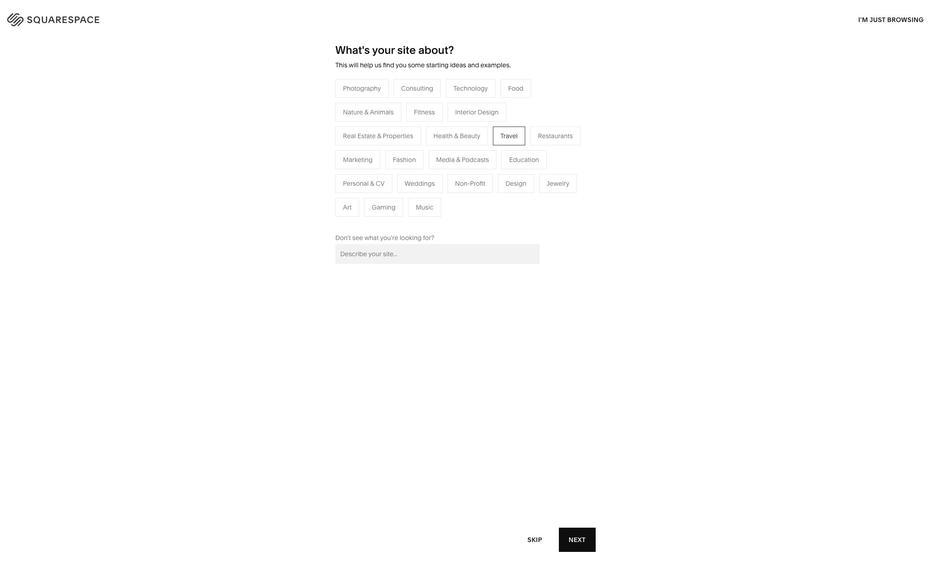Task type: vqa. For each thing, say whether or not it's contained in the screenshot.
'Get Started' link to the bottom's Get
no



Task type: locate. For each thing, give the bounding box(es) containing it.
don't see what you're looking for?
[[336, 234, 435, 242]]

media
[[363, 152, 381, 160], [436, 156, 455, 164]]

& down home & decor
[[479, 138, 483, 146]]

1 vertical spatial nature & animals
[[457, 138, 508, 146]]

& down health & beauty radio
[[457, 156, 461, 164]]

Personal & CV radio
[[336, 174, 392, 193]]

weddings up real estate & properties link
[[405, 180, 435, 188]]

weddings
[[363, 179, 393, 187], [405, 180, 435, 188]]

for?
[[423, 234, 435, 242]]

travel inside option
[[501, 132, 518, 140]]

0 vertical spatial animals
[[370, 108, 394, 116]]

1 horizontal spatial nature & animals
[[457, 138, 508, 146]]

0 vertical spatial properties
[[383, 132, 414, 140]]

design inside radio
[[506, 180, 527, 188]]

bloom image
[[345, 307, 587, 565]]

Photography radio
[[336, 79, 389, 98]]

skip button
[[518, 528, 552, 553]]

nature & animals
[[343, 108, 394, 116], [457, 138, 508, 146]]

0 horizontal spatial media & podcasts
[[363, 152, 415, 160]]

marketing
[[343, 156, 373, 164]]

0 vertical spatial nature & animals
[[343, 108, 394, 116]]

restaurants down travel link
[[363, 138, 397, 146]]

0 horizontal spatial fitness
[[414, 108, 435, 116]]

Health & Beauty radio
[[426, 127, 488, 145]]

animals up travel link
[[370, 108, 394, 116]]

podcasts inside option
[[462, 156, 489, 164]]

1 horizontal spatial design
[[506, 180, 527, 188]]

animals down decor
[[484, 138, 508, 146]]

& right the community
[[304, 165, 308, 173]]

podcasts down restaurants link
[[388, 152, 415, 160]]

podcasts down nature & animals link
[[462, 156, 489, 164]]

home & decor
[[457, 125, 501, 133]]

0 horizontal spatial restaurants
[[363, 138, 397, 146]]

1 horizontal spatial weddings
[[405, 180, 435, 188]]

properties
[[383, 132, 414, 140], [402, 192, 433, 200]]

1 vertical spatial real estate & properties
[[363, 192, 433, 200]]

1 horizontal spatial nature
[[457, 138, 477, 146]]

fitness down beauty
[[457, 152, 478, 160]]

design
[[478, 108, 499, 116], [506, 180, 527, 188]]

design up decor
[[478, 108, 499, 116]]

nature inside nature & animals radio
[[343, 108, 363, 116]]

real estate & properties up media & podcasts link at the left of page
[[343, 132, 414, 140]]

restaurants up education radio
[[538, 132, 573, 140]]

& inside option
[[370, 180, 375, 188]]

0 horizontal spatial nature & animals
[[343, 108, 394, 116]]

& up travel link
[[365, 108, 369, 116]]

skip
[[528, 536, 543, 544]]

0 vertical spatial real estate & properties
[[343, 132, 414, 140]]

fitness
[[414, 108, 435, 116], [457, 152, 478, 160]]

don't
[[336, 234, 351, 242]]

0 vertical spatial design
[[478, 108, 499, 116]]

real estate & properties up gaming
[[363, 192, 433, 200]]

travel right decor
[[501, 132, 518, 140]]

home
[[457, 125, 475, 133]]

0 horizontal spatial design
[[478, 108, 499, 116]]

media down the health at left top
[[436, 156, 455, 164]]

0 vertical spatial real
[[343, 132, 356, 140]]

nature down home
[[457, 138, 477, 146]]

& right home
[[477, 125, 481, 133]]

Jewelry radio
[[539, 174, 577, 193]]

nature down photography option
[[343, 108, 363, 116]]

community & non-profits link
[[268, 165, 352, 173]]

nature & animals down home & decor link
[[457, 138, 508, 146]]

fitness down the consulting radio
[[414, 108, 435, 116]]

fashion
[[393, 156, 416, 164]]

media & podcasts down restaurants link
[[363, 152, 415, 160]]

media & podcasts inside media & podcasts option
[[436, 156, 489, 164]]

properties up media & podcasts link at the left of page
[[383, 132, 414, 140]]

1 horizontal spatial non-
[[455, 180, 470, 188]]

0 horizontal spatial estate
[[358, 132, 376, 140]]

travel
[[363, 125, 380, 133], [501, 132, 518, 140]]

estate up gaming
[[377, 192, 395, 200]]

real estate & properties
[[343, 132, 414, 140], [363, 192, 433, 200]]

properties up the music
[[402, 192, 433, 200]]

media up events
[[363, 152, 381, 160]]

0 vertical spatial nature
[[343, 108, 363, 116]]

non-
[[309, 165, 324, 173], [455, 180, 470, 188]]

real down personal & cv
[[363, 192, 375, 200]]

nature & animals up travel link
[[343, 108, 394, 116]]

examples.
[[481, 61, 511, 69]]

Consulting radio
[[394, 79, 441, 98]]

estate
[[358, 132, 376, 140], [377, 192, 395, 200]]

you
[[396, 61, 407, 69]]

& left cv at the left of page
[[370, 180, 375, 188]]

1 vertical spatial non-
[[455, 180, 470, 188]]

nature
[[343, 108, 363, 116], [457, 138, 477, 146]]

media inside option
[[436, 156, 455, 164]]

Travel radio
[[493, 127, 526, 145]]

1 horizontal spatial podcasts
[[462, 156, 489, 164]]

weddings down events link
[[363, 179, 393, 187]]

design down education at the top of the page
[[506, 180, 527, 188]]

1 vertical spatial real
[[363, 192, 375, 200]]

just
[[870, 15, 886, 24]]

real
[[343, 132, 356, 140], [363, 192, 375, 200]]

1 horizontal spatial media & podcasts
[[436, 156, 489, 164]]

non- right the community
[[309, 165, 324, 173]]

real inside radio
[[343, 132, 356, 140]]

real up marketing
[[343, 132, 356, 140]]

1 horizontal spatial restaurants
[[538, 132, 573, 140]]

beauty
[[460, 132, 481, 140]]

animals
[[370, 108, 394, 116], [484, 138, 508, 146]]

estate down nature & animals radio
[[358, 132, 376, 140]]

Real Estate & Properties radio
[[336, 127, 421, 145]]

1 horizontal spatial animals
[[484, 138, 508, 146]]

squarespace logo link
[[18, 11, 197, 25]]

media & podcasts down health & beauty radio
[[436, 156, 489, 164]]

interior
[[456, 108, 477, 116]]

profit
[[470, 180, 486, 188]]

non- down media & podcasts option
[[455, 180, 470, 188]]

Education radio
[[502, 150, 547, 169]]

travel down nature & animals radio
[[363, 125, 380, 133]]

0 vertical spatial fitness
[[414, 108, 435, 116]]

0 vertical spatial non-
[[309, 165, 324, 173]]

decor
[[483, 125, 501, 133]]

0 vertical spatial estate
[[358, 132, 376, 140]]

community
[[268, 165, 302, 173]]

Media & Podcasts radio
[[429, 150, 497, 169]]

& right the health at left top
[[455, 132, 459, 140]]

weddings link
[[363, 179, 402, 187]]

what
[[365, 234, 379, 242]]

1 vertical spatial design
[[506, 180, 527, 188]]

&
[[365, 108, 369, 116], [477, 125, 481, 133], [377, 132, 382, 140], [455, 132, 459, 140], [479, 138, 483, 146], [383, 152, 387, 160], [457, 156, 461, 164], [304, 165, 308, 173], [370, 180, 375, 188], [397, 192, 401, 200]]

non-profit
[[455, 180, 486, 188]]

restaurants
[[538, 132, 573, 140], [363, 138, 397, 146]]

about?
[[419, 44, 454, 57]]

Nature & Animals radio
[[336, 103, 402, 122]]

ideas
[[450, 61, 467, 69]]

1 horizontal spatial media
[[436, 156, 455, 164]]

and
[[468, 61, 479, 69]]

1 horizontal spatial estate
[[377, 192, 395, 200]]

jewelry
[[547, 180, 570, 188]]

properties inside radio
[[383, 132, 414, 140]]

& up media & podcasts link at the left of page
[[377, 132, 382, 140]]

personal & cv
[[343, 180, 385, 188]]

1 vertical spatial nature
[[457, 138, 477, 146]]

0 horizontal spatial nature
[[343, 108, 363, 116]]

design inside option
[[478, 108, 499, 116]]

0 horizontal spatial real
[[343, 132, 356, 140]]

1 horizontal spatial travel
[[501, 132, 518, 140]]

Music radio
[[408, 198, 441, 217]]

0 horizontal spatial animals
[[370, 108, 394, 116]]

media & podcasts
[[363, 152, 415, 160], [436, 156, 489, 164]]

nature & animals link
[[457, 138, 517, 146]]

podcasts
[[388, 152, 415, 160], [462, 156, 489, 164]]

1 horizontal spatial fitness
[[457, 152, 478, 160]]

this
[[336, 61, 348, 69]]

1 vertical spatial estate
[[377, 192, 395, 200]]

media & podcasts link
[[363, 152, 424, 160]]

Restaurants radio
[[531, 127, 581, 145]]



Task type: describe. For each thing, give the bounding box(es) containing it.
food
[[509, 84, 524, 92]]

restaurants link
[[363, 138, 406, 146]]

0 horizontal spatial travel
[[363, 125, 380, 133]]

health & beauty
[[434, 132, 481, 140]]

nature & animals inside radio
[[343, 108, 394, 116]]

site
[[398, 44, 416, 57]]

you're
[[380, 234, 399, 242]]

help
[[360, 61, 373, 69]]

Fitness radio
[[407, 103, 443, 122]]

i'm just browsing
[[859, 15, 925, 24]]

Art radio
[[336, 198, 360, 217]]

& inside radio
[[365, 108, 369, 116]]

Gaming radio
[[365, 198, 404, 217]]

music
[[416, 203, 434, 212]]

what's
[[336, 44, 370, 57]]

gaming
[[372, 203, 396, 212]]

technology
[[454, 84, 488, 92]]

cv
[[376, 180, 385, 188]]

community & non-profits
[[268, 165, 343, 173]]

events
[[363, 165, 382, 173]]

& down "weddings" link
[[397, 192, 401, 200]]

Marketing radio
[[336, 150, 381, 169]]

events link
[[363, 165, 391, 173]]

Don't see what you're looking for? field
[[336, 244, 540, 264]]

Fashion radio
[[385, 150, 424, 169]]

0 horizontal spatial media
[[363, 152, 381, 160]]

1 horizontal spatial real
[[363, 192, 375, 200]]

profits
[[324, 165, 343, 173]]

0 horizontal spatial non-
[[309, 165, 324, 173]]

home & decor link
[[457, 125, 510, 133]]

1 vertical spatial fitness
[[457, 152, 478, 160]]

real estate & properties inside real estate & properties radio
[[343, 132, 414, 140]]

some
[[408, 61, 425, 69]]

art
[[343, 203, 352, 212]]

what's your site about? this will help us find you some starting ideas and examples.
[[336, 44, 511, 69]]

browsing
[[888, 15, 925, 24]]

fitness inside option
[[414, 108, 435, 116]]

estate inside radio
[[358, 132, 376, 140]]

0 horizontal spatial podcasts
[[388, 152, 415, 160]]

squarespace logo image
[[18, 11, 118, 25]]

Food radio
[[501, 79, 532, 98]]

starting
[[427, 61, 449, 69]]

will
[[349, 61, 359, 69]]

health
[[434, 132, 453, 140]]

real estate & properties link
[[363, 192, 442, 200]]

restaurants inside radio
[[538, 132, 573, 140]]

Weddings radio
[[397, 174, 443, 193]]

1 vertical spatial animals
[[484, 138, 508, 146]]

photography
[[343, 84, 381, 92]]

animals inside radio
[[370, 108, 394, 116]]

non- inside radio
[[455, 180, 470, 188]]

next button
[[559, 528, 596, 553]]

education
[[510, 156, 539, 164]]

Design radio
[[498, 174, 534, 193]]

0 horizontal spatial weddings
[[363, 179, 393, 187]]

looking
[[400, 234, 422, 242]]

interior design
[[456, 108, 499, 116]]

fitness link
[[457, 152, 487, 160]]

consulting
[[401, 84, 434, 92]]

i'm just browsing link
[[859, 7, 925, 32]]

Non-Profit radio
[[448, 174, 493, 193]]

weddings inside option
[[405, 180, 435, 188]]

personal
[[343, 180, 369, 188]]

your
[[372, 44, 395, 57]]

i'm
[[859, 15, 869, 24]]

Interior Design radio
[[448, 103, 507, 122]]

next
[[569, 536, 586, 544]]

us
[[375, 61, 382, 69]]

Technology radio
[[446, 79, 496, 98]]

& down restaurants link
[[383, 152, 387, 160]]

find
[[383, 61, 395, 69]]

& inside option
[[457, 156, 461, 164]]

travel link
[[363, 125, 389, 133]]

see
[[353, 234, 363, 242]]

1 vertical spatial properties
[[402, 192, 433, 200]]



